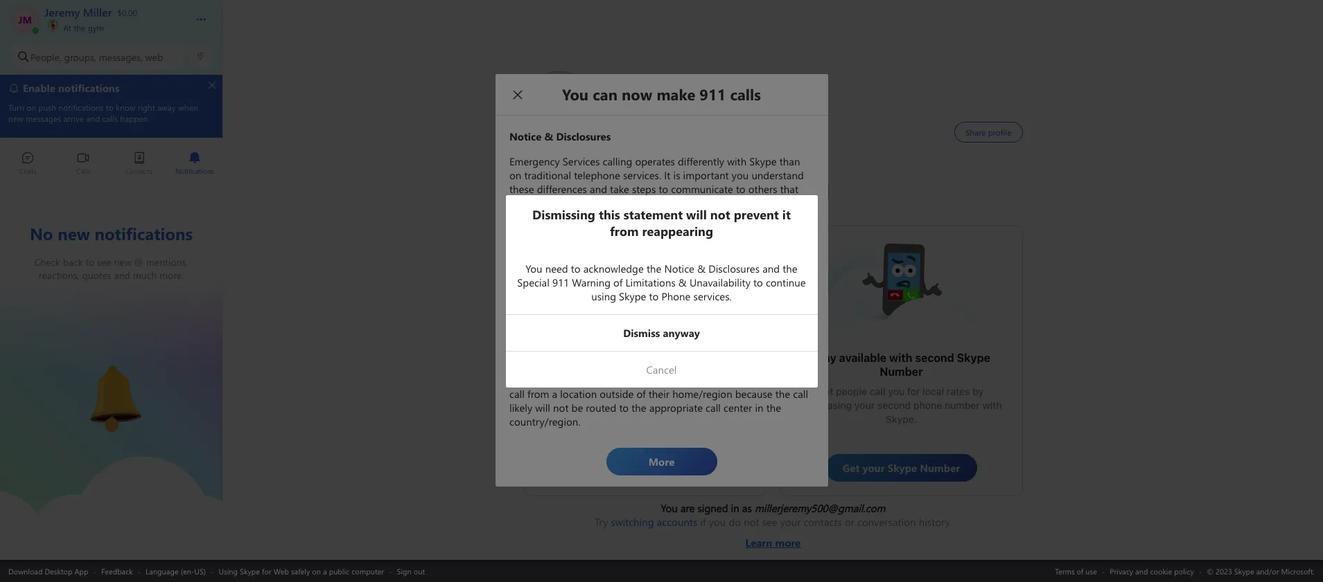 Task type: locate. For each thing, give the bounding box(es) containing it.
accounts
[[657, 516, 698, 530]]

0 horizontal spatial or
[[681, 393, 691, 405]]

if inside the try switching accounts if you do not see your contacts or conversation history. learn more
[[700, 516, 706, 530]]

download desktop app link
[[8, 567, 88, 577]]

if inside share the invite with anyone even if they aren't on skype. no sign ups or downloads required.
[[709, 379, 715, 391]]

for
[[907, 386, 920, 398], [262, 567, 271, 577]]

web
[[145, 50, 163, 63]]

0 vertical spatial skype.
[[591, 393, 622, 405]]

at the gym
[[61, 22, 104, 33]]

number
[[880, 366, 923, 378]]

for left the web
[[262, 567, 271, 577]]

1 vertical spatial skype
[[240, 567, 260, 577]]

invite
[[599, 379, 624, 391]]

0 vertical spatial your
[[855, 400, 875, 412]]

sign
[[397, 567, 412, 577]]

second inside stay available with second skype number
[[915, 352, 954, 365]]

0 horizontal spatial if
[[700, 516, 706, 530]]

0 horizontal spatial the
[[74, 22, 86, 33]]

with up the no
[[627, 379, 646, 391]]

0 horizontal spatial your
[[780, 516, 801, 530]]

you are signed in as
[[661, 502, 755, 516]]

skype. down invite
[[591, 393, 622, 405]]

with
[[889, 352, 913, 365], [653, 359, 676, 372], [627, 379, 646, 391], [983, 400, 1002, 412]]

easy
[[572, 359, 598, 372]]

download
[[8, 567, 43, 577]]

1 horizontal spatial skype.
[[886, 414, 917, 426]]

skype. down phone
[[886, 414, 917, 426]]

as
[[742, 502, 752, 516]]

0 vertical spatial for
[[907, 386, 920, 398]]

try switching accounts if you do not see your contacts or conversation history. learn more
[[595, 516, 952, 550]]

call
[[870, 386, 886, 398]]

or right 'contacts'
[[845, 516, 855, 530]]

second down the call
[[877, 400, 911, 412]]

in
[[731, 502, 739, 516]]

1 vertical spatial your
[[780, 516, 801, 530]]

you right the call
[[888, 386, 905, 398]]

anyone inside share the invite with anyone even if they aren't on skype. no sign ups or downloads required.
[[649, 379, 682, 391]]

skype up by
[[957, 352, 991, 365]]

they
[[717, 379, 737, 391]]

you left 'do'
[[709, 516, 726, 530]]

0 horizontal spatial on
[[312, 567, 321, 577]]

your right see
[[780, 516, 801, 530]]

second
[[915, 352, 954, 365], [877, 400, 911, 412]]

language (en-us) link
[[146, 567, 206, 577]]

1 vertical spatial second
[[877, 400, 911, 412]]

0 vertical spatial or
[[681, 393, 691, 405]]

skype
[[957, 352, 991, 365], [240, 567, 260, 577]]

rates
[[947, 386, 970, 398]]

with up 'number'
[[889, 352, 913, 365]]

tab list
[[0, 146, 223, 184]]

0 vertical spatial you
[[888, 386, 905, 398]]

1 horizontal spatial on
[[577, 393, 588, 405]]

1 vertical spatial you
[[709, 516, 726, 530]]

anyone
[[679, 359, 718, 372], [649, 379, 682, 391]]

using
[[219, 567, 238, 577]]

0 horizontal spatial skype.
[[591, 393, 622, 405]]

1 horizontal spatial your
[[855, 400, 875, 412]]

the down the easy
[[582, 379, 597, 391]]

or inside the try switching accounts if you do not see your contacts or conversation history. learn more
[[845, 516, 855, 530]]

on left a in the bottom of the page
[[312, 567, 321, 577]]

anyone up 'ups'
[[649, 379, 682, 391]]

1 vertical spatial anyone
[[649, 379, 682, 391]]

1 horizontal spatial or
[[845, 516, 855, 530]]

purchasing
[[801, 400, 852, 412]]

messages,
[[99, 50, 143, 63]]

people
[[836, 386, 867, 398]]

(en-
[[181, 567, 194, 577]]

skype. inside let people call you for local rates by purchasing your second phone number with skype.
[[886, 414, 917, 426]]

privacy and cookie policy
[[1110, 567, 1194, 577]]

1 vertical spatial skype.
[[886, 414, 917, 426]]

terms of use
[[1055, 567, 1097, 577]]

with inside share the invite with anyone even if they aren't on skype. no sign ups or downloads required.
[[627, 379, 646, 391]]

0 vertical spatial skype
[[957, 352, 991, 365]]

your
[[855, 400, 875, 412], [780, 516, 801, 530]]

1 vertical spatial on
[[312, 567, 321, 577]]

gym
[[88, 22, 104, 33]]

you
[[888, 386, 905, 398], [709, 516, 726, 530]]

second inside let people call you for local rates by purchasing your second phone number with skype.
[[877, 400, 911, 412]]

0 vertical spatial second
[[915, 352, 954, 365]]

1 horizontal spatial skype
[[957, 352, 991, 365]]

even
[[684, 379, 706, 391]]

0 vertical spatial anyone
[[679, 359, 718, 372]]

1 horizontal spatial you
[[888, 386, 905, 398]]

skype right using
[[240, 567, 260, 577]]

1 horizontal spatial if
[[709, 379, 715, 391]]

if right "are"
[[700, 516, 706, 530]]

1 horizontal spatial second
[[915, 352, 954, 365]]

learn
[[746, 537, 773, 550]]

or right 'ups'
[[681, 393, 691, 405]]

aren't
[[547, 393, 574, 405]]

feedback
[[101, 567, 133, 577]]

of
[[1077, 567, 1084, 577]]

with inside let people call you for local rates by purchasing your second phone number with skype.
[[983, 400, 1002, 412]]

the inside share the invite with anyone even if they aren't on skype. no sign ups or downloads required.
[[582, 379, 597, 391]]

the
[[74, 22, 86, 33], [582, 379, 597, 391]]

with down by
[[983, 400, 1002, 412]]

signed
[[698, 502, 728, 516]]

the right at
[[74, 22, 86, 33]]

local
[[923, 386, 944, 398]]

second up local
[[915, 352, 954, 365]]

terms of use link
[[1055, 567, 1097, 577]]

1 vertical spatial if
[[700, 516, 706, 530]]

0 vertical spatial on
[[577, 393, 588, 405]]

with inside stay available with second skype number
[[889, 352, 913, 365]]

conversation
[[858, 516, 916, 530]]

0 horizontal spatial for
[[262, 567, 271, 577]]

0 vertical spatial if
[[709, 379, 715, 391]]

public
[[329, 567, 350, 577]]

or
[[681, 393, 691, 405], [845, 516, 855, 530]]

required.
[[624, 407, 666, 419]]

on down share
[[577, 393, 588, 405]]

1 vertical spatial or
[[845, 516, 855, 530]]

0 horizontal spatial second
[[877, 400, 911, 412]]

anyone up even
[[679, 359, 718, 372]]

1 vertical spatial the
[[582, 379, 597, 391]]

let people call you for local rates by purchasing your second phone number with skype.
[[801, 386, 1005, 426]]

if up downloads
[[709, 379, 715, 391]]

do
[[729, 516, 741, 530]]

0 horizontal spatial you
[[709, 516, 726, 530]]

out
[[414, 567, 425, 577]]

or inside share the invite with anyone even if they aren't on skype. no sign ups or downloads required.
[[681, 393, 691, 405]]

skype.
[[591, 393, 622, 405], [886, 414, 917, 426]]

on
[[577, 393, 588, 405], [312, 567, 321, 577]]

0 vertical spatial the
[[74, 22, 86, 33]]

for left local
[[907, 386, 920, 398]]

the inside button
[[74, 22, 86, 33]]

1 horizontal spatial for
[[907, 386, 920, 398]]

1 horizontal spatial the
[[582, 379, 597, 391]]

your down the call
[[855, 400, 875, 412]]

if
[[709, 379, 715, 391], [700, 516, 706, 530]]



Task type: describe. For each thing, give the bounding box(es) containing it.
by
[[973, 386, 984, 398]]

language (en-us)
[[146, 567, 206, 577]]

no
[[625, 393, 637, 405]]

with up 'ups'
[[653, 359, 676, 372]]

meetings
[[600, 359, 650, 372]]

feedback link
[[101, 567, 133, 577]]

privacy and cookie policy link
[[1110, 567, 1194, 577]]

bell
[[70, 360, 87, 375]]

people, groups, messages, web button
[[11, 44, 184, 69]]

privacy
[[1110, 567, 1133, 577]]

app
[[74, 567, 88, 577]]

are
[[681, 502, 695, 516]]

your inside let people call you for local rates by purchasing your second phone number with skype.
[[855, 400, 875, 412]]

the for gym
[[74, 22, 86, 33]]

people, groups, messages, web
[[31, 50, 163, 63]]

language
[[146, 567, 179, 577]]

you inside let people call you for local rates by purchasing your second phone number with skype.
[[888, 386, 905, 398]]

the for invite
[[582, 379, 597, 391]]

number
[[945, 400, 980, 412]]

share the invite with anyone even if they aren't on skype. no sign ups or downloads required.
[[547, 379, 745, 419]]

see
[[762, 516, 778, 530]]

downloads
[[693, 393, 743, 405]]

not
[[744, 516, 759, 530]]

using skype for web safely on a public computer link
[[219, 567, 384, 577]]

sign
[[640, 393, 659, 405]]

desktop
[[45, 567, 72, 577]]

at the gym button
[[44, 19, 182, 33]]

learn more link
[[595, 530, 952, 550]]

easy meetings with anyone
[[572, 359, 718, 372]]

using skype for web safely on a public computer
[[219, 567, 384, 577]]

switching
[[611, 516, 654, 530]]

1 vertical spatial for
[[262, 567, 271, 577]]

0 horizontal spatial skype
[[240, 567, 260, 577]]

a
[[323, 567, 327, 577]]

your inside the try switching accounts if you do not see your contacts or conversation history. learn more
[[780, 516, 801, 530]]

terms
[[1055, 567, 1075, 577]]

whosthis
[[860, 241, 903, 255]]

sign out link
[[397, 567, 425, 577]]

you inside the try switching accounts if you do not see your contacts or conversation history. learn more
[[709, 516, 726, 530]]

sign out
[[397, 567, 425, 577]]

switching accounts link
[[611, 516, 698, 530]]

skype inside stay available with second skype number
[[957, 352, 991, 365]]

use
[[1086, 567, 1097, 577]]

skype. inside share the invite with anyone even if they aren't on skype. no sign ups or downloads required.
[[591, 393, 622, 405]]

at
[[63, 22, 71, 33]]

web
[[274, 567, 289, 577]]

groups,
[[64, 50, 96, 63]]

cookie
[[1150, 567, 1172, 577]]

more
[[775, 537, 801, 550]]

people,
[[31, 50, 62, 63]]

history.
[[919, 516, 952, 530]]

stay
[[812, 352, 837, 365]]

available
[[839, 352, 887, 365]]

contacts
[[804, 516, 842, 530]]

try
[[595, 516, 608, 530]]

and
[[1135, 567, 1148, 577]]

for inside let people call you for local rates by purchasing your second phone number with skype.
[[907, 386, 920, 398]]

phone
[[914, 400, 942, 412]]

computer
[[352, 567, 384, 577]]

us)
[[194, 567, 206, 577]]

policy
[[1174, 567, 1194, 577]]

download desktop app
[[8, 567, 88, 577]]

on inside share the invite with anyone even if they aren't on skype. no sign ups or downloads required.
[[577, 393, 588, 405]]

let
[[819, 386, 834, 398]]

you
[[661, 502, 678, 516]]

safely
[[291, 567, 310, 577]]

stay available with second skype number
[[812, 352, 993, 378]]

share
[[553, 379, 579, 391]]

ups
[[662, 393, 679, 405]]



Task type: vqa. For each thing, say whether or not it's contained in the screenshot.
bottommost On
yes



